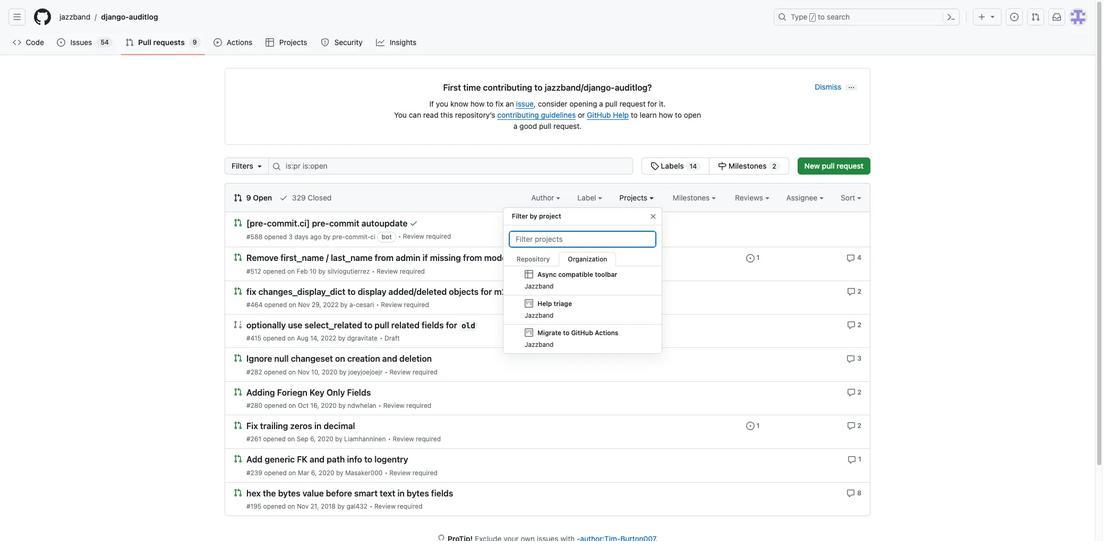Task type: vqa. For each thing, say whether or not it's contained in the screenshot.


Task type: locate. For each thing, give the bounding box(es) containing it.
1 horizontal spatial and
[[382, 355, 397, 364]]

github help link
[[587, 111, 629, 120]]

2 horizontal spatial git pull request image
[[1032, 13, 1040, 21]]

joeyjoejoejr
[[348, 368, 383, 376]]

filter
[[512, 213, 528, 220]]

4
[[857, 254, 862, 262]]

how up repository's
[[471, 99, 485, 108]]

last_name
[[331, 254, 373, 263]]

milestones button
[[673, 192, 716, 203]]

3 comment image from the top
[[847, 422, 856, 431]]

adding
[[247, 388, 275, 398]]

0 horizontal spatial bytes
[[278, 489, 301, 499]]

on inside "add generic fk and path info to logentry #239             opened on mar 6, 2020 by masaker000 • review required"
[[289, 469, 296, 477]]

git pull request image left pull
[[125, 38, 134, 47]]

1 vertical spatial open pull request image
[[234, 254, 242, 262]]

check image
[[280, 194, 288, 202]]

open pull request image for hex the bytes value before smart text in bytes fields
[[234, 489, 242, 498]]

fields right related
[[422, 321, 444, 331]]

git pull request image left notifications icon
[[1032, 13, 1040, 21]]

0 vertical spatial actions
[[227, 38, 252, 47]]

1 vertical spatial actions
[[595, 329, 619, 337]]

dismiss ...
[[815, 82, 855, 91]]

github right migrate
[[571, 329, 593, 337]]

light bulb image
[[437, 535, 446, 542]]

1 vertical spatial in
[[398, 489, 405, 499]]

0 vertical spatial in
[[314, 422, 322, 432]]

review down remove first_name / last_name from admin if missing from model
[[377, 268, 398, 276]]

contributing up 'an'
[[483, 83, 533, 92]]

github inside filtered projects list box
[[571, 329, 593, 337]]

review required link
[[403, 233, 451, 241], [377, 268, 425, 276], [381, 301, 429, 309], [390, 368, 438, 376], [383, 402, 432, 410], [393, 436, 441, 444], [390, 469, 438, 477], [375, 503, 423, 511]]

• right ndwhelan
[[379, 402, 382, 410]]

2020 right the 16,
[[321, 402, 337, 410]]

0 horizontal spatial projects
[[279, 38, 307, 47]]

remove first_name / last_name from admin if missing from model link
[[247, 254, 509, 263]]

0 vertical spatial pre-
[[312, 219, 329, 229]]

1 horizontal spatial help
[[613, 111, 629, 120]]

hex
[[247, 489, 261, 499]]

0 horizontal spatial actions
[[227, 38, 252, 47]]

4 open pull request image from the top
[[234, 455, 242, 464]]

comment image
[[847, 322, 856, 330], [847, 389, 856, 397], [847, 422, 856, 431]]

0 vertical spatial git pull request image
[[1032, 13, 1040, 21]]

2 open pull request image from the top
[[234, 355, 242, 363]]

help left learn
[[613, 111, 629, 120]]

required inside the ignore null changeset on creation and deletion #282             opened on nov 10, 2020 by joeyjoejoejr • review required
[[413, 368, 438, 376]]

1 horizontal spatial pre-
[[332, 233, 345, 241]]

• down remove first_name / last_name from admin if missing from model
[[372, 268, 375, 276]]

0 horizontal spatial in
[[314, 422, 322, 432]]

from down bot
[[375, 254, 394, 263]]

1 open pull request image from the top
[[234, 287, 242, 296]]

0 horizontal spatial and
[[310, 456, 325, 465]]

0 vertical spatial request
[[620, 99, 646, 108]]

request.
[[554, 122, 582, 131]]

5 open pull request element from the top
[[234, 388, 242, 397]]

contributing down issue link
[[497, 111, 539, 120]]

creation
[[347, 355, 380, 364]]

closed
[[308, 193, 332, 202]]

1 horizontal spatial in
[[398, 489, 405, 499]]

1 horizontal spatial milestones
[[729, 162, 767, 171]]

10,
[[311, 368, 320, 376]]

1 horizontal spatial triangle down image
[[989, 12, 997, 21]]

dgravitate
[[347, 335, 378, 343]]

in inside hex the bytes value before smart text in bytes fields #195             opened on nov 21, 2018 by gal432 • review required
[[398, 489, 405, 499]]

draft link
[[385, 335, 400, 343]]

0 horizontal spatial how
[[471, 99, 485, 108]]

Filter projects text field
[[509, 231, 657, 248]]

code image
[[13, 38, 21, 47]]

• up logentry
[[388, 436, 391, 444]]

open pull request element left add
[[234, 455, 242, 464]]

requests
[[153, 38, 185, 47]]

0 horizontal spatial from
[[375, 254, 394, 263]]

to inside filtered projects list box
[[563, 329, 570, 337]]

in right zeros
[[314, 422, 322, 432]]

2 vertical spatial open pull request image
[[234, 388, 242, 397]]

a inside to learn how to open a good pull request.
[[514, 122, 518, 131]]

1 horizontal spatial bytes
[[407, 489, 429, 499]]

on left mar
[[289, 469, 296, 477]]

fix changes_display_dict to display added/deleted objects for m2m updates link
[[247, 287, 550, 297]]

review required link down 11 / 11 checks ok image
[[403, 233, 451, 241]]

review up logentry
[[393, 436, 414, 444]]

pre- up ago
[[312, 219, 329, 229]]

review required link right ndwhelan
[[383, 402, 432, 410]]

opened down remove
[[263, 268, 286, 276]]

draft pull request element
[[234, 320, 242, 329]]

0 vertical spatial 9
[[193, 38, 197, 46]]

29,
[[312, 301, 321, 309]]

review down fix changes_display_dict to display added/deleted objects for m2m updates
[[381, 301, 402, 309]]

to
[[818, 12, 825, 21], [535, 83, 543, 92], [487, 99, 494, 108], [631, 111, 638, 120], [675, 111, 682, 120], [348, 287, 356, 297], [364, 321, 373, 331], [563, 329, 570, 337], [364, 456, 373, 465]]

open pull request element for fix changes_display_dict to display added/deleted objects for m2m updates
[[234, 287, 242, 296]]

6 open pull request element from the top
[[234, 421, 242, 430]]

0 horizontal spatial 3
[[289, 233, 293, 241]]

milestones right milestone icon
[[729, 162, 767, 171]]

nov left 21,
[[297, 503, 309, 511]]

0 vertical spatial 3
[[289, 233, 293, 241]]

review required link for ndwhelan
[[383, 402, 432, 410]]

trailing
[[260, 422, 288, 432]]

0 horizontal spatial 9
[[193, 38, 197, 46]]

8 open pull request element from the top
[[234, 489, 242, 498]]

1 horizontal spatial request
[[837, 162, 864, 171]]

2 for 4th '2' link
[[858, 422, 862, 430]]

by left a-
[[340, 301, 348, 309]]

1 vertical spatial comment image
[[847, 389, 856, 397]]

nov left 10, in the bottom of the page
[[298, 368, 310, 376]]

git pull request image inside 9 open link
[[234, 194, 242, 202]]

1 vertical spatial triangle down image
[[256, 162, 264, 171]]

open pull request image for fix trailing zeros in decimal
[[234, 422, 242, 430]]

fields
[[347, 388, 371, 398]]

2 open pull request image from the top
[[234, 254, 242, 262]]

1 horizontal spatial actions
[[595, 329, 619, 337]]

3 jazzband from the top
[[525, 341, 554, 349]]

by right ago
[[323, 233, 331, 241]]

pull inside to learn how to open a good pull request.
[[539, 122, 552, 131]]

first time contributing to jazzband/django-auditlog?
[[443, 83, 652, 92]]

on inside adding foriegn key only fields #280             opened on oct 16, 2020 by ndwhelan • review required
[[289, 402, 296, 410]]

fix trailing zeros in decimal #261             opened on sep 6, 2020 by liamhanninen • review required
[[247, 422, 441, 444]]

review required link for liamhanninen
[[393, 436, 441, 444]]

...
[[849, 82, 855, 90]]

jazzband for migrate to github actions
[[525, 341, 554, 349]]

/ inside type / to search
[[811, 14, 815, 21]]

actions link
[[209, 35, 257, 50]]

1 vertical spatial fields
[[431, 489, 453, 499]]

open pull request image for fix changes_display_dict to display added/deleted objects for m2m updates
[[234, 287, 242, 296]]

1 horizontal spatial how
[[659, 111, 673, 120]]

6, inside "add generic fk and path info to logentry #239             opened on mar 6, 2020 by masaker000 • review required"
[[311, 469, 317, 477]]

triangle down image right plus 'image'
[[989, 12, 997, 21]]

request down auditlog? at the right top of the page
[[620, 99, 646, 108]]

and right fk
[[310, 456, 325, 465]]

on left feb
[[287, 268, 295, 276]]

1 comment image from the top
[[847, 322, 856, 330]]

5 open pull request image from the top
[[234, 489, 242, 498]]

fix left 'an'
[[496, 99, 504, 108]]

menu
[[503, 203, 662, 363]]

8 / 8 checks ok image
[[511, 254, 520, 263]]

only
[[327, 388, 345, 398]]

1 vertical spatial projects
[[620, 193, 650, 202]]

review required link down fix changes_display_dict to display added/deleted objects for m2m updates
[[381, 301, 429, 309]]

fix up #464
[[247, 287, 256, 297]]

• right joeyjoejoejr link
[[385, 368, 388, 376]]

2 horizontal spatial /
[[811, 14, 815, 21]]

you
[[394, 111, 407, 120]]

4 open pull request element from the top
[[234, 354, 242, 363]]

open pull request element for remove first_name / last_name from admin if missing from model
[[234, 253, 242, 262]]

7 open pull request element from the top
[[234, 455, 242, 464]]

migrate
[[538, 329, 562, 337]]

open pull request element left "adding"
[[234, 388, 242, 397]]

2020 inside adding foriegn key only fields #280             opened on oct 16, 2020 by ndwhelan • review required
[[321, 402, 337, 410]]

async compatible toolbar
[[538, 271, 617, 279]]

2 vertical spatial for
[[446, 321, 457, 331]]

9 inside 9 open link
[[246, 193, 251, 202]]

to left learn
[[631, 111, 638, 120]]

jazzband down project image
[[525, 312, 554, 320]]

a-
[[350, 301, 356, 309]]

1 horizontal spatial fix
[[496, 99, 504, 108]]

milestone image
[[718, 162, 727, 171]]

to right migrate
[[563, 329, 570, 337]]

2020 inside fix trailing zeros in decimal #261             opened on sep 6, 2020 by liamhanninen • review required
[[318, 436, 334, 444]]

issue element
[[642, 158, 789, 175]]

nov inside hex the bytes value before smart text in bytes fields #195             opened on nov 21, 2018 by gal432 • review required
[[297, 503, 309, 511]]

opened down "adding"
[[264, 402, 287, 410]]

0 vertical spatial 6,
[[310, 436, 316, 444]]

1 vertical spatial nov
[[298, 368, 310, 376]]

model
[[484, 254, 509, 263]]

0 horizontal spatial pre-
[[312, 219, 329, 229]]

6,
[[310, 436, 316, 444], [311, 469, 317, 477]]

milestones inside issue element
[[729, 162, 767, 171]]

1 2 link from the top
[[847, 287, 862, 296]]

to up repository's
[[487, 99, 494, 108]]

review required link down deletion
[[390, 368, 438, 376]]

3 open pull request image from the top
[[234, 422, 242, 430]]

0 horizontal spatial help
[[538, 300, 552, 308]]

1 link for remove first_name / last_name from admin if missing from model
[[746, 253, 760, 263]]

remove first_name / last_name from admin if missing from model
[[247, 254, 509, 263]]

how down it.
[[659, 111, 673, 120]]

2022 down select_related
[[321, 335, 336, 343]]

issue
[[516, 99, 534, 108]]

1 horizontal spatial a
[[599, 99, 603, 108]]

2 vertical spatial issue opened image
[[746, 422, 755, 431]]

m2m
[[494, 287, 515, 297]]

opened inside "add generic fk and path info to logentry #239             opened on mar 6, 2020 by masaker000 • review required"
[[264, 469, 287, 477]]

#415
[[247, 335, 261, 343]]

by right 10
[[319, 268, 326, 276]]

11 / 11 checks ok image
[[410, 220, 418, 228]]

milestones 2
[[727, 162, 777, 171]]

github right or
[[587, 111, 611, 120]]

0 horizontal spatial a
[[514, 122, 518, 131]]

1 vertical spatial issue opened image
[[746, 254, 755, 263]]

in inside fix trailing zeros in decimal #261             opened on sep 6, 2020 by liamhanninen • review required
[[314, 422, 322, 432]]

bytes right text
[[407, 489, 429, 499]]

open pull request image left remove
[[234, 254, 242, 262]]

opened right #464
[[265, 301, 287, 309]]

nov
[[298, 301, 310, 309], [298, 368, 310, 376], [297, 503, 309, 511]]

fix
[[496, 99, 504, 108], [247, 287, 256, 297]]

0 horizontal spatial milestones
[[673, 193, 712, 202]]

or
[[578, 111, 585, 120]]

help triage
[[538, 300, 572, 308]]

9 open
[[244, 193, 272, 202]]

2 horizontal spatial for
[[648, 99, 657, 108]]

pull up "github help" link
[[605, 99, 618, 108]]

opened inside adding foriegn key only fields #280             opened on oct 16, 2020 by ndwhelan • review required
[[264, 402, 287, 410]]

open pull request element left remove
[[234, 253, 242, 262]]

2020 down "decimal"
[[318, 436, 334, 444]]

fields inside hex the bytes value before smart text in bytes fields #195             opened on nov 21, 2018 by gal432 • review required
[[431, 489, 453, 499]]

pull up draft link
[[375, 321, 389, 331]]

2 link
[[847, 287, 862, 296], [847, 320, 862, 330], [847, 388, 862, 397], [847, 421, 862, 431]]

commit
[[329, 219, 360, 229]]

0 vertical spatial triangle down image
[[989, 12, 997, 21]]

projects button
[[620, 192, 654, 203]]

open pull request element for [pre-commit.ci] pre-commit autoupdate
[[234, 218, 242, 227]]

2 vertical spatial nov
[[297, 503, 309, 511]]

comment image
[[847, 254, 855, 263], [847, 288, 856, 296], [847, 355, 856, 364], [848, 456, 857, 465], [847, 490, 855, 498]]

comment image inside '2' link
[[847, 288, 856, 296]]

projects right table image
[[279, 38, 307, 47]]

help right project image
[[538, 300, 552, 308]]

graph image
[[376, 38, 385, 47]]

open pull request image left hex
[[234, 489, 242, 498]]

triangle down image
[[989, 12, 997, 21], [256, 162, 264, 171]]

9 for 9 open
[[246, 193, 251, 202]]

0 vertical spatial how
[[471, 99, 485, 108]]

by down 'only' at left
[[339, 402, 346, 410]]

by down ignore null changeset on creation and deletion 'link'
[[339, 368, 347, 376]]

#588             opened 3 days ago by pre-commit-ci
[[247, 233, 376, 241]]

remove
[[247, 254, 279, 263]]

0 vertical spatial a
[[599, 99, 603, 108]]

nov left the 29,
[[298, 301, 310, 309]]

sep
[[297, 436, 308, 444]]

/ left django-
[[95, 12, 97, 22]]

2 vertical spatial git pull request image
[[234, 194, 242, 202]]

filtered projects list box
[[504, 267, 662, 354]]

project type tab list
[[504, 248, 662, 267]]

1 / 6 checks ok image
[[552, 288, 560, 296]]

0 vertical spatial fields
[[422, 321, 444, 331]]

0 vertical spatial for
[[648, 99, 657, 108]]

table image
[[525, 270, 533, 279]]

open pull request image
[[234, 287, 242, 296], [234, 355, 242, 363], [234, 422, 242, 430], [234, 455, 242, 464], [234, 489, 242, 498]]

1 vertical spatial 1
[[757, 422, 760, 430]]

comment image inside 1 "link"
[[848, 456, 857, 465]]

1 jazzband from the top
[[525, 283, 554, 291]]

None search field
[[225, 158, 789, 175]]

2 vertical spatial jazzband
[[525, 341, 554, 349]]

request
[[620, 99, 646, 108], [837, 162, 864, 171]]

open pull request image left fix
[[234, 422, 242, 430]]

git pull request image
[[1032, 13, 1040, 21], [125, 38, 134, 47], [234, 194, 242, 202]]

open pull request element
[[234, 218, 242, 227], [234, 253, 242, 262], [234, 287, 242, 296], [234, 354, 242, 363], [234, 388, 242, 397], [234, 421, 242, 430], [234, 455, 242, 464], [234, 489, 242, 498]]

open pull request element for fix trailing zeros in decimal
[[234, 421, 242, 430]]

issue opened image
[[1011, 13, 1019, 21], [746, 254, 755, 263], [746, 422, 755, 431]]

before
[[326, 489, 352, 499]]

open pull request element for adding foriegn key only fields
[[234, 388, 242, 397]]

by down select_related
[[338, 335, 346, 343]]

milestones inside popup button
[[673, 193, 712, 202]]

open pull request element for add generic fk and path info to logentry
[[234, 455, 242, 464]]

by down path
[[336, 469, 344, 477]]

2 inside milestones 2
[[773, 163, 777, 171]]

1 vertical spatial how
[[659, 111, 673, 120]]

2 vertical spatial comment image
[[847, 422, 856, 431]]

2 open pull request element from the top
[[234, 253, 242, 262]]

by inside fix trailing zeros in decimal #261             opened on sep 6, 2020 by liamhanninen • review required
[[335, 436, 343, 444]]

1 vertical spatial github
[[571, 329, 593, 337]]

smart
[[354, 489, 378, 499]]

2 for third '2' link from the bottom
[[858, 321, 862, 329]]

1
[[757, 254, 760, 262], [757, 422, 760, 430], [859, 456, 862, 464]]

1 vertical spatial 1 link
[[746, 421, 760, 431]]

1 vertical spatial a
[[514, 122, 518, 131]]

• inside fix trailing zeros in decimal #261             opened on sep 6, 2020 by liamhanninen • review required
[[388, 436, 391, 444]]

filter by project
[[512, 213, 561, 220]]

0 vertical spatial open pull request image
[[234, 219, 242, 227]]

actions inside filtered projects list box
[[595, 329, 619, 337]]

none search field containing filters
[[225, 158, 789, 175]]

open pull request image
[[234, 219, 242, 227], [234, 254, 242, 262], [234, 388, 242, 397]]

ignore
[[247, 355, 272, 364]]

repository
[[517, 256, 550, 264]]

bytes right the
[[278, 489, 301, 499]]

0 vertical spatial and
[[382, 355, 397, 364]]

projects up close menu icon at the right
[[620, 193, 650, 202]]

3 open pull request element from the top
[[234, 287, 242, 296]]

0 vertical spatial jazzband
[[525, 283, 554, 291]]

/ for jazzband
[[95, 12, 97, 22]]

• down smart
[[370, 503, 373, 511]]

list
[[55, 9, 768, 25]]

0 vertical spatial contributing
[[483, 83, 533, 92]]

1 open pull request element from the top
[[234, 218, 242, 227]]

1 vertical spatial and
[[310, 456, 325, 465]]

Search all issues text field
[[268, 158, 633, 175]]

menu containing filter by project
[[503, 203, 662, 363]]

0 horizontal spatial git pull request image
[[125, 38, 134, 47]]

comment image inside 8 link
[[847, 490, 855, 498]]

2020 down add generic fk and path info to logentry link
[[319, 469, 334, 477]]

1 horizontal spatial projects
[[620, 193, 650, 202]]

search image
[[273, 163, 281, 171]]

opened down the
[[263, 503, 286, 511]]

Issues search field
[[268, 158, 633, 175]]

shield image
[[321, 38, 329, 47]]

/ inside jazzband / django-auditlog
[[95, 12, 97, 22]]

ignore null changeset on creation and deletion link
[[247, 355, 432, 364]]

opened down the trailing
[[263, 436, 286, 444]]

review inside adding foriegn key only fields #280             opened on oct 16, 2020 by ndwhelan • review required
[[383, 402, 405, 410]]

1 vertical spatial 2022
[[321, 335, 336, 343]]

contributing guidelines link
[[497, 111, 576, 120]]

[pre-
[[247, 219, 267, 229]]

0 vertical spatial 1 link
[[746, 253, 760, 263]]

1 vertical spatial 9
[[246, 193, 251, 202]]

2 jazzband from the top
[[525, 312, 554, 320]]

on inside hex the bytes value before smart text in bytes fields #195             opened on nov 21, 2018 by gal432 • review required
[[288, 503, 295, 511]]

fix
[[247, 422, 258, 432]]

2020 right 10, in the bottom of the page
[[322, 368, 338, 376]]

zeros
[[290, 422, 312, 432]]

open pull request image for ignore null changeset on creation and deletion
[[234, 355, 242, 363]]

time
[[463, 83, 481, 92]]

1 vertical spatial fix
[[247, 287, 256, 297]]

1 vertical spatial request
[[837, 162, 864, 171]]

pull down contributing guidelines link
[[539, 122, 552, 131]]

opened down optionally
[[263, 335, 286, 343]]

• left draft
[[380, 335, 383, 343]]

review down deletion
[[390, 368, 411, 376]]

by right filter
[[530, 213, 538, 220]]

milestones for milestones
[[673, 193, 712, 202]]

9 left "play" 'image'
[[193, 38, 197, 46]]

if
[[423, 254, 428, 263]]

0 vertical spatial comment image
[[847, 322, 856, 330]]

1 vertical spatial help
[[538, 300, 552, 308]]

review required link down admin
[[377, 268, 425, 276]]

comment image for add generic fk and path info to logentry
[[848, 456, 857, 465]]

cesari
[[356, 301, 374, 309]]

in right text
[[398, 489, 405, 499]]

command palette image
[[947, 13, 956, 21]]

review required link for a-cesari
[[381, 301, 429, 309]]

1 open pull request image from the top
[[234, 219, 242, 227]]

homepage image
[[34, 9, 51, 26]]

1 vertical spatial milestones
[[673, 193, 712, 202]]

2020 inside the ignore null changeset on creation and deletion #282             opened on nov 10, 2020 by joeyjoejoejr • review required
[[322, 368, 338, 376]]

2 from from the left
[[463, 254, 482, 263]]

review required link for masaker000
[[390, 469, 438, 477]]

required inside adding foriegn key only fields #280             opened on oct 16, 2020 by ndwhelan • review required
[[406, 402, 432, 410]]

1 horizontal spatial 9
[[246, 193, 251, 202]]

open pull request image left add
[[234, 455, 242, 464]]

jazzband down migrate
[[525, 341, 554, 349]]

1 vertical spatial pre-
[[332, 233, 345, 241]]

on left creation
[[335, 355, 345, 364]]

triangle down image left search image
[[256, 162, 264, 171]]

milestones down 14 at top right
[[673, 193, 712, 202]]

comment image inside 3 "link"
[[847, 355, 856, 364]]

for left old
[[446, 321, 457, 331]]

on left 21,
[[288, 503, 295, 511]]

open pull request image left [pre- on the top left
[[234, 219, 242, 227]]

review required link for gal432
[[375, 503, 423, 511]]

0 vertical spatial github
[[587, 111, 611, 120]]

review required link down text
[[375, 503, 423, 511]]

review down text
[[375, 503, 396, 511]]

repository's
[[455, 111, 495, 120]]

0 horizontal spatial for
[[446, 321, 457, 331]]

/ right type
[[811, 14, 815, 21]]

1 vertical spatial 3
[[858, 355, 862, 363]]

1 vertical spatial for
[[481, 287, 492, 297]]

first_name
[[281, 254, 324, 263]]

1 vertical spatial 6,
[[311, 469, 317, 477]]

read
[[423, 111, 439, 120]]

0 vertical spatial fix
[[496, 99, 504, 108]]

required inside "add generic fk and path info to logentry #239             opened on mar 6, 2020 by masaker000 • review required"
[[413, 469, 438, 477]]

organization
[[568, 256, 608, 264]]

on inside the optionally use select_related to pull related fields for old #415             opened on aug 14, 2022 by dgravitate • draft
[[288, 335, 295, 343]]

a down you can read this repository's contributing guidelines or github help
[[514, 122, 518, 131]]

django-auditlog link
[[97, 9, 162, 25]]

review required link up logentry
[[393, 436, 441, 444]]

gal432
[[347, 503, 368, 511]]

hex the bytes value before smart text in bytes fields link
[[247, 489, 453, 499]]

notifications image
[[1053, 13, 1062, 21]]

1 horizontal spatial from
[[463, 254, 482, 263]]

0 vertical spatial milestones
[[729, 162, 767, 171]]

and down draft link
[[382, 355, 397, 364]]

4 link
[[847, 253, 862, 263]]

pre- down commit
[[332, 233, 345, 241]]

for left m2m
[[481, 287, 492, 297]]

16,
[[311, 402, 319, 410]]

1 horizontal spatial git pull request image
[[234, 194, 242, 202]]

0 vertical spatial 1
[[757, 254, 760, 262]]

1 horizontal spatial 3
[[858, 355, 862, 363]]



Task type: describe. For each thing, give the bounding box(es) containing it.
hex the bytes value before smart text in bytes fields #195             opened on nov 21, 2018 by gal432 • review required
[[247, 489, 453, 511]]

#464
[[247, 301, 263, 309]]

labels 14
[[659, 162, 697, 171]]

issue opened image for fix trailing zeros in decimal
[[746, 422, 755, 431]]

review inside hex the bytes value before smart text in bytes fields #195             opened on nov 21, 2018 by gal432 • review required
[[375, 503, 396, 511]]

help inside filtered projects list box
[[538, 300, 552, 308]]

[pre-commit.ci] pre-commit autoupdate link
[[247, 219, 408, 229]]

2022 inside the optionally use select_related to pull related fields for old #415             opened on aug 14, 2022 by dgravitate • draft
[[321, 335, 336, 343]]

silviogutierrez
[[328, 268, 370, 276]]

#512             opened on feb 10 by silviogutierrez • review required
[[247, 268, 425, 276]]

to learn how to open a good pull request.
[[514, 111, 701, 131]]

compatible
[[558, 271, 593, 279]]

first
[[443, 83, 461, 92]]

3 open pull request image from the top
[[234, 388, 242, 397]]

aug
[[297, 335, 309, 343]]

and inside the ignore null changeset on creation and deletion #282             opened on nov 10, 2020 by joeyjoejoejr • review required
[[382, 355, 397, 364]]

to inside the optionally use select_related to pull related fields for old #415             opened on aug 14, 2022 by dgravitate • draft
[[364, 321, 373, 331]]

comment image inside 4 link
[[847, 254, 855, 263]]

draft pull request image
[[234, 321, 242, 329]]

draft
[[385, 335, 400, 343]]

tag image
[[651, 162, 659, 171]]

14,
[[310, 335, 319, 343]]

text
[[380, 489, 395, 499]]

3 inside "link"
[[858, 355, 862, 363]]

329 closed link
[[280, 192, 332, 203]]

an
[[506, 99, 514, 108]]

1 for fix trailing zeros in decimal
[[757, 422, 760, 430]]

play image
[[213, 38, 222, 47]]

open pull request image for [pre-
[[234, 219, 242, 227]]

2 bytes from the left
[[407, 489, 429, 499]]

project
[[539, 213, 561, 220]]

optionally use select_related to pull related fields for old #415             opened on aug 14, 2022 by dgravitate • draft
[[247, 321, 475, 343]]

2 comment image from the top
[[847, 389, 856, 397]]

reviews
[[735, 193, 765, 202]]

by inside the optionally use select_related to pull related fields for old #415             opened on aug 14, 2022 by dgravitate • draft
[[338, 335, 346, 343]]

adding foriegn key only fields #280             opened on oct 16, 2020 by ndwhelan • review required
[[247, 388, 432, 410]]

1 horizontal spatial for
[[481, 287, 492, 297]]

if you know how to fix an issue ,           consider opening a pull request for it.
[[430, 99, 666, 108]]

2 2 link from the top
[[847, 320, 862, 330]]

optionally
[[247, 321, 286, 331]]

null
[[274, 355, 289, 364]]

you can read this repository's contributing guidelines or github help
[[394, 111, 629, 120]]

how inside to learn how to open a good pull request.
[[659, 111, 673, 120]]

by inside the ignore null changeset on creation and deletion #282             opened on nov 10, 2020 by joeyjoejoejr • review required
[[339, 368, 347, 376]]

• right bot
[[398, 233, 401, 241]]

jazzband for async compatible toolbar
[[525, 283, 554, 291]]

label
[[578, 193, 598, 202]]

missing
[[430, 254, 461, 263]]

project image
[[525, 300, 533, 308]]

required inside hex the bytes value before smart text in bytes fields #195             opened on nov 21, 2018 by gal432 • review required
[[398, 503, 423, 511]]

• inside adding foriegn key only fields #280             opened on oct 16, 2020 by ndwhelan • review required
[[379, 402, 382, 410]]

review required link for pre-commit-ci
[[403, 233, 451, 241]]

and inside "add generic fk and path info to logentry #239             opened on mar 6, 2020 by masaker000 • review required"
[[310, 456, 325, 465]]

a-cesari link
[[350, 301, 374, 309]]

0 vertical spatial 2022
[[323, 301, 339, 309]]

to left open
[[675, 111, 682, 120]]

triangle down image inside filters popup button
[[256, 162, 264, 171]]

1 from from the left
[[375, 254, 394, 263]]

author button
[[531, 192, 561, 203]]

decimal
[[324, 422, 355, 432]]

2 for 4th '2' link from the bottom of the page
[[858, 288, 862, 296]]

table image
[[266, 38, 274, 47]]

opened inside hex the bytes value before smart text in bytes fields #195             opened on nov 21, 2018 by gal432 • review required
[[263, 503, 286, 511]]

comment image for hex the bytes value before smart text in bytes fields
[[847, 490, 855, 498]]

ci
[[370, 233, 376, 241]]

days
[[295, 233, 309, 241]]

add generic fk and path info to logentry #239             opened on mar 6, 2020 by masaker000 • review required
[[247, 456, 438, 477]]

plus image
[[978, 13, 987, 21]]

code link
[[9, 35, 49, 50]]

issues
[[70, 38, 92, 47]]

add generic fk and path info to logentry link
[[247, 456, 408, 465]]

to up a-
[[348, 287, 356, 297]]

to left search
[[818, 12, 825, 21]]

projects inside popup button
[[620, 193, 650, 202]]

migrate to github actions
[[538, 329, 619, 337]]

opening
[[570, 99, 597, 108]]

open pull request element for hex the bytes value before smart text in bytes fields
[[234, 489, 242, 498]]

• inside the optionally use select_related to pull related fields for old #415             opened on aug 14, 2022 by dgravitate • draft
[[380, 335, 383, 343]]

commit.ci]
[[267, 219, 310, 229]]

reviews button
[[735, 192, 770, 203]]

1 for remove first_name / last_name from admin if missing from model
[[757, 254, 760, 262]]

by inside "add generic fk and path info to logentry #239             opened on mar 6, 2020 by masaker000 • review required"
[[336, 469, 344, 477]]

opened inside fix trailing zeros in decimal #261             opened on sep 6, 2020 by liamhanninen • review required
[[263, 436, 286, 444]]

0 horizontal spatial fix
[[247, 287, 256, 297]]

• review required
[[398, 233, 451, 241]]

dgravitate link
[[347, 335, 378, 343]]

opened down commit.ci] at the top left
[[264, 233, 287, 241]]

milestones for milestones 2
[[729, 162, 767, 171]]

ignore null changeset on creation and deletion #282             opened on nov 10, 2020 by joeyjoejoejr • review required
[[247, 355, 438, 376]]

fields inside the optionally use select_related to pull related fields for old #415             opened on aug 14, 2022 by dgravitate • draft
[[422, 321, 444, 331]]

open pull request image for add generic fk and path info to logentry
[[234, 455, 242, 464]]

list containing jazzband
[[55, 9, 768, 25]]

fk
[[297, 456, 308, 465]]

filters button
[[225, 158, 269, 175]]

bot
[[382, 233, 392, 241]]

review required link for silviogutierrez
[[377, 268, 425, 276]]

labels
[[661, 162, 684, 171]]

required inside fix trailing zeros in decimal #261             opened on sep 6, 2020 by liamhanninen • review required
[[416, 436, 441, 444]]

pull right the new
[[822, 162, 835, 171]]

jazzband for help triage
[[525, 312, 554, 320]]

#588
[[247, 233, 263, 241]]

opened inside the ignore null changeset on creation and deletion #282             opened on nov 10, 2020 by joeyjoejoejr • review required
[[264, 368, 287, 376]]

this
[[441, 111, 453, 120]]

it.
[[659, 99, 666, 108]]

6, inside fix trailing zeros in decimal #261             opened on sep 6, 2020 by liamhanninen • review required
[[310, 436, 316, 444]]

liamhanninen link
[[344, 436, 386, 444]]

review inside the ignore null changeset on creation and deletion #282             opened on nov 10, 2020 by joeyjoejoejr • review required
[[390, 368, 411, 376]]

on inside fix trailing zeros in decimal #261             opened on sep 6, 2020 by liamhanninen • review required
[[288, 436, 295, 444]]

review required link for joeyjoejoejr
[[390, 368, 438, 376]]

9 open link
[[234, 192, 272, 203]]

to up ,
[[535, 83, 543, 92]]

by inside menu
[[530, 213, 538, 220]]

review inside fix trailing zeros in decimal #261             opened on sep 6, 2020 by liamhanninen • review required
[[393, 436, 414, 444]]

mar
[[298, 469, 309, 477]]

autoupdate
[[362, 219, 408, 229]]

ago
[[310, 233, 322, 241]]

on down the changes_display_dict
[[289, 301, 296, 309]]

1 vertical spatial git pull request image
[[125, 38, 134, 47]]

1 vertical spatial contributing
[[497, 111, 539, 120]]

type / to search
[[791, 12, 850, 21]]

pull inside the optionally use select_related to pull related fields for old #415             opened on aug 14, 2022 by dgravitate • draft
[[375, 321, 389, 331]]

1 link for fix trailing zeros in decimal
[[746, 421, 760, 431]]

• inside "add generic fk and path info to logentry #239             opened on mar 6, 2020 by masaker000 • review required"
[[385, 469, 388, 477]]

329
[[292, 193, 306, 202]]

changes_display_dict
[[259, 287, 346, 297]]

• inside the ignore null changeset on creation and deletion #282             opened on nov 10, 2020 by joeyjoejoejr • review required
[[385, 368, 388, 376]]

by inside adding foriegn key only fields #280             opened on oct 16, 2020 by ndwhelan • review required
[[339, 402, 346, 410]]

1 horizontal spatial /
[[326, 254, 329, 263]]

auditlog
[[129, 12, 158, 21]]

0 horizontal spatial request
[[620, 99, 646, 108]]

4 2 link from the top
[[847, 421, 862, 431]]

pre-commit-ci link
[[332, 233, 376, 241]]

by inside hex the bytes value before smart text in bytes fields #195             opened on nov 21, 2018 by gal432 • review required
[[338, 503, 345, 511]]

if
[[430, 99, 434, 108]]

open pull request image for remove
[[234, 254, 242, 262]]

new pull request
[[805, 162, 864, 171]]

0 vertical spatial nov
[[298, 301, 310, 309]]

select_related
[[305, 321, 362, 331]]

sort button
[[841, 192, 862, 203]]

• right cesari
[[376, 301, 379, 309]]

open pull request element for ignore null changeset on creation and deletion
[[234, 354, 242, 363]]

open
[[684, 111, 701, 120]]

security link
[[317, 35, 368, 50]]

to inside "add generic fk and path info to logentry #239             opened on mar 6, 2020 by masaker000 • review required"
[[364, 456, 373, 465]]

close menu image
[[649, 213, 658, 221]]

for inside the optionally use select_related to pull related fields for old #415             opened on aug 14, 2022 by dgravitate • draft
[[446, 321, 457, 331]]

• inside hex the bytes value before smart text in bytes fields #195             opened on nov 21, 2018 by gal432 • review required
[[370, 503, 373, 511]]

2 vertical spatial 1
[[859, 456, 862, 464]]

nov inside the ignore null changeset on creation and deletion #282             opened on nov 10, 2020 by joeyjoejoejr • review required
[[298, 368, 310, 376]]

review inside "add generic fk and path info to logentry #239             opened on mar 6, 2020 by masaker000 • review required"
[[390, 469, 411, 477]]

filters
[[232, 162, 253, 171]]

21,
[[311, 503, 319, 511]]

good
[[520, 122, 537, 131]]

0 vertical spatial issue opened image
[[1011, 13, 1019, 21]]

comment image for fix changes_display_dict to display added/deleted objects for m2m updates
[[847, 288, 856, 296]]

issue opened image for remove first_name / last_name from admin if missing from model
[[746, 254, 755, 263]]

deletion
[[400, 355, 432, 364]]

oct
[[298, 402, 309, 410]]

2 for second '2' link from the bottom of the page
[[858, 389, 862, 397]]

9 for 9
[[193, 38, 197, 46]]

3 2 link from the top
[[847, 388, 862, 397]]

#464             opened on nov 29, 2022 by a-cesari • review required
[[247, 301, 429, 309]]

on down "null"
[[288, 368, 296, 376]]

path
[[327, 456, 345, 465]]

masaker000
[[345, 469, 383, 477]]

author
[[531, 193, 556, 202]]

project image
[[525, 329, 533, 337]]

sort
[[841, 193, 856, 202]]

know
[[451, 99, 469, 108]]

/ for type
[[811, 14, 815, 21]]

2020 inside "add generic fk and path info to logentry #239             opened on mar 6, 2020 by masaker000 • review required"
[[319, 469, 334, 477]]

2 vertical spatial 1 link
[[848, 455, 862, 465]]

review down 11 / 11 checks ok image
[[403, 233, 424, 241]]

1 bytes from the left
[[278, 489, 301, 499]]

issue opened image
[[57, 38, 66, 47]]

opened inside the optionally use select_related to pull related fields for old #415             opened on aug 14, 2022 by dgravitate • draft
[[263, 335, 286, 343]]

related
[[391, 321, 420, 331]]

guidelines
[[541, 111, 576, 120]]

0 vertical spatial help
[[613, 111, 629, 120]]

jazzband / django-auditlog
[[60, 12, 158, 22]]

can
[[409, 111, 421, 120]]



